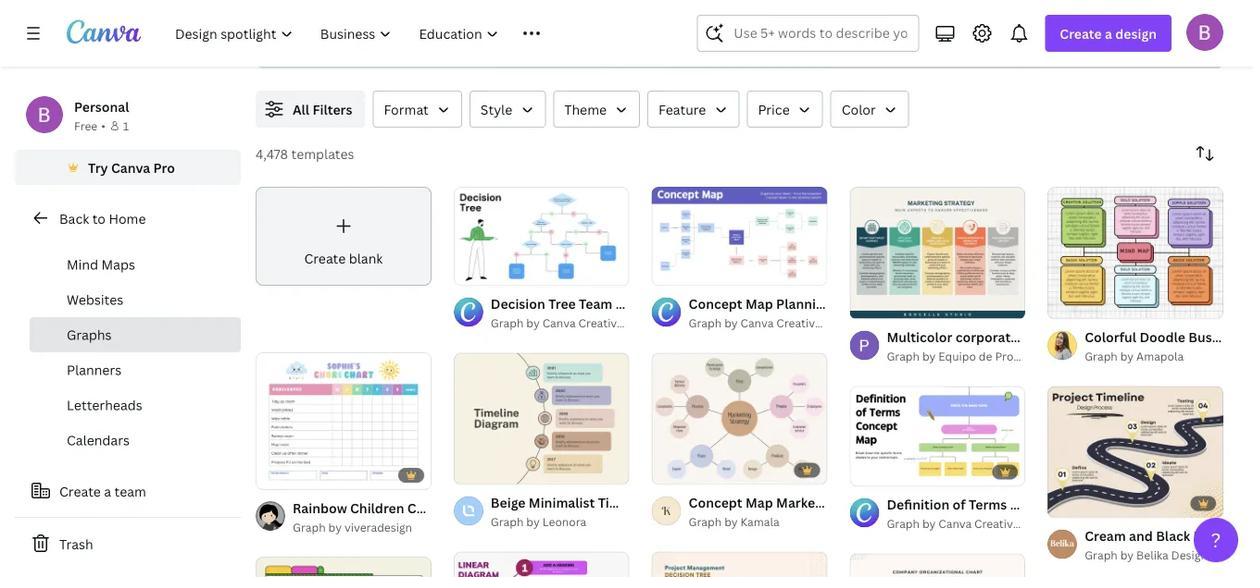 Task type: describe. For each thing, give the bounding box(es) containing it.
graph by equipo de pronoia studio link
[[887, 348, 1074, 366]]

create for create a design
[[1060, 25, 1102, 42]]

multicolor corporate marketing and business strategy chart graphic image
[[850, 187, 1025, 319]]

filters
[[313, 100, 352, 118]]

concept map marketing strategy graph graph by kamala
[[689, 495, 938, 530]]

feature
[[659, 100, 706, 118]]

? button
[[1194, 519, 1238, 563]]

2 horizontal spatial graph by canva creative studio link
[[887, 515, 1057, 534]]

business
[[1189, 329, 1244, 346]]

4,478
[[256, 145, 288, 163]]

graph inside colorful doodle business m graph by amapola
[[1085, 349, 1118, 364]]

by inside colorful doodle business m graph by amapola
[[1120, 349, 1134, 364]]

?
[[1211, 527, 1221, 554]]

create a team button
[[15, 473, 241, 510]]

create a blank graph element
[[256, 187, 431, 286]]

bob builder image
[[1186, 14, 1223, 51]]

by inside rainbow children chore chart graph by viveradesign
[[328, 520, 342, 535]]

graph by belika design
[[1085, 548, 1208, 564]]

canva for decision tree team whiteboard in green blue yellow simple colorful style image
[[542, 316, 576, 331]]

mind maps link
[[30, 247, 241, 282]]

color
[[842, 100, 876, 118]]

kamala
[[740, 515, 779, 530]]

try canva pro
[[88, 159, 175, 176]]

marketing
[[776, 495, 840, 512]]

beige company organizational chart graph image
[[850, 554, 1025, 578]]

beige minimalist timeline diagram graph graph by leonora
[[491, 495, 750, 530]]

cream and black modern project timeline design process graph image
[[1048, 387, 1223, 518]]

graph by belika design link
[[1085, 547, 1223, 566]]

by inside concept map marketing strategy graph graph by kamala
[[724, 515, 738, 530]]

chore
[[407, 499, 445, 517]]

calendars link
[[30, 423, 241, 458]]

creative for timeline
[[578, 316, 623, 331]]

timeline
[[598, 495, 652, 512]]

format button
[[373, 91, 462, 128]]

graph by canva creative studio link for map
[[689, 314, 859, 333]]

trash
[[59, 536, 93, 553]]

by left 'belika'
[[1120, 548, 1134, 564]]

concept
[[689, 495, 742, 512]]

create a design
[[1060, 25, 1157, 42]]

studio for concept map planning whiteboard in purple green modern professional style image
[[824, 316, 859, 331]]

back to home
[[59, 210, 146, 227]]

concept map planning whiteboard in purple green modern professional style image
[[652, 187, 827, 286]]

graph by canva creative studio for minimalist
[[491, 316, 661, 331]]

templates
[[291, 145, 354, 163]]

map
[[746, 495, 773, 512]]

minimalist
[[529, 495, 595, 512]]

all filters
[[293, 100, 352, 118]]

graph by leonora link
[[491, 514, 629, 532]]

graphs template image
[[828, 0, 1223, 69]]

calendars
[[67, 432, 130, 450]]

definition of terms concept map planning whiteboard in light blue pink green spaced color blocks style image
[[850, 387, 1025, 486]]

graph by canva creative studio for map
[[689, 316, 859, 331]]

free
[[74, 118, 97, 133]]

4,478 templates
[[256, 145, 354, 163]]

by up beige company organizational chart graph image
[[922, 517, 936, 532]]

letterheads link
[[30, 388, 241, 423]]

colorful doodle business m link
[[1085, 327, 1253, 348]]

pro
[[153, 159, 175, 176]]

personal
[[74, 98, 129, 115]]

price button
[[747, 91, 823, 128]]

rainbow children chore chart image
[[256, 353, 431, 489]]

graph by viveradesign link
[[293, 518, 431, 537]]

try canva pro button
[[15, 150, 241, 185]]

leonora
[[542, 515, 586, 530]]

theme button
[[553, 91, 640, 128]]

canva for concept map planning whiteboard in purple green modern professional style image
[[740, 316, 774, 331]]

try
[[88, 159, 108, 176]]

rainbow
[[293, 499, 347, 517]]

canva inside try canva pro button
[[111, 159, 150, 176]]

concept map marketing strategy graph image
[[652, 353, 827, 485]]

rainbow children chore chart link
[[293, 498, 484, 518]]

blank
[[349, 250, 383, 268]]

team
[[114, 483, 146, 501]]

green brown simple project management decision tree graph image
[[652, 553, 827, 578]]

chart
[[449, 499, 484, 517]]

colorful
[[1085, 329, 1136, 346]]

price
[[758, 100, 790, 118]]

home
[[109, 210, 146, 227]]



Task type: vqa. For each thing, say whether or not it's contained in the screenshot.
Creative to the middle
yes



Task type: locate. For each thing, give the bounding box(es) containing it.
format
[[384, 100, 429, 118]]

children
[[350, 499, 404, 517]]

creative
[[578, 316, 623, 331], [776, 316, 821, 331], [974, 517, 1019, 532]]

None search field
[[697, 15, 919, 52]]

0 vertical spatial create
[[1060, 25, 1102, 42]]

create inside dropdown button
[[1060, 25, 1102, 42]]

canva for "definition of terms concept map planning whiteboard in light blue pink green spaced color blocks style" image
[[938, 517, 972, 532]]

design
[[1171, 548, 1208, 564]]

by down colorful
[[1120, 349, 1134, 364]]

prototypes link
[[30, 212, 241, 247]]

beige
[[491, 495, 526, 512]]

design
[[1115, 25, 1157, 42]]

create left blank
[[304, 250, 346, 268]]

graph inside rainbow children chore chart graph by viveradesign
[[293, 520, 326, 535]]

a inside dropdown button
[[1105, 25, 1112, 42]]

a for team
[[104, 483, 111, 501]]

mind maps
[[67, 256, 135, 274]]

canva down decision tree team whiteboard in green blue yellow simple colorful style image
[[542, 316, 576, 331]]

equipo
[[938, 349, 976, 364]]

by left leonora
[[526, 515, 540, 530]]

create left design
[[1060, 25, 1102, 42]]

colorful doodle business mind map image
[[1048, 187, 1223, 319]]

graph by canva creative studio link
[[491, 314, 661, 333], [689, 314, 859, 333], [887, 515, 1057, 534]]

letterheads
[[67, 397, 142, 414]]

create for create blank
[[304, 250, 346, 268]]

a left design
[[1105, 25, 1112, 42]]

1
[[123, 118, 129, 133]]

by down rainbow
[[328, 520, 342, 535]]

doodle
[[1140, 329, 1185, 346]]

back to home link
[[15, 200, 241, 237]]

studio
[[626, 316, 661, 331], [824, 316, 859, 331], [1039, 349, 1074, 364], [1022, 517, 1057, 532]]

by down decision tree team whiteboard in green blue yellow simple colorful style image
[[526, 316, 540, 331]]

a for design
[[1105, 25, 1112, 42]]

theme
[[564, 100, 607, 118]]

by down concept
[[724, 515, 738, 530]]

style
[[481, 100, 512, 118]]

trash link
[[15, 526, 241, 563]]

rainbow children chore chart graph by viveradesign
[[293, 499, 484, 535]]

create
[[1060, 25, 1102, 42], [304, 250, 346, 268], [59, 483, 101, 501]]

graph
[[491, 316, 524, 331], [689, 316, 722, 331], [887, 349, 920, 364], [1085, 349, 1118, 364], [711, 495, 750, 512], [899, 495, 938, 512], [491, 515, 524, 530], [689, 515, 722, 530], [887, 517, 920, 532], [293, 520, 326, 535], [1085, 548, 1118, 564]]

back
[[59, 210, 89, 227]]

create a design button
[[1045, 15, 1172, 52]]

create left team
[[59, 483, 101, 501]]

canva down concept map planning whiteboard in purple green modern professional style image
[[740, 316, 774, 331]]

create blank link
[[256, 187, 431, 286]]

to
[[92, 210, 106, 227]]

graph by equipo de pronoia studio
[[887, 349, 1074, 364]]

create inside button
[[59, 483, 101, 501]]

amapola
[[1136, 349, 1184, 364]]

graph by canva creative studio
[[491, 316, 661, 331], [689, 316, 859, 331], [887, 517, 1057, 532]]

strategy
[[843, 495, 896, 512]]

all filters button
[[256, 91, 365, 128]]

m
[[1247, 329, 1253, 346]]

beige minimalist timeline diagram graph link
[[491, 493, 750, 514]]

1 vertical spatial a
[[104, 483, 111, 501]]

websites
[[67, 291, 123, 309]]

1 horizontal spatial graph by canva creative studio
[[689, 316, 859, 331]]

1 horizontal spatial creative
[[776, 316, 821, 331]]

0 horizontal spatial create
[[59, 483, 101, 501]]

1 horizontal spatial a
[[1105, 25, 1112, 42]]

2 horizontal spatial create
[[1060, 25, 1102, 42]]

decision tree team whiteboard in green blue yellow simple colorful style image
[[454, 187, 629, 286]]

yellow and green illustrated features comparison chart graph image
[[256, 557, 431, 578]]

top level navigation element
[[163, 15, 652, 52], [163, 15, 652, 52]]

2 horizontal spatial graph by canva creative studio
[[887, 517, 1057, 532]]

colorful minimalist linear steps circular diagram image
[[454, 553, 629, 578]]

a
[[1105, 25, 1112, 42], [104, 483, 111, 501]]

•
[[101, 118, 106, 133]]

a inside button
[[104, 483, 111, 501]]

Sort by button
[[1186, 135, 1223, 172]]

by down concept map planning whiteboard in purple green modern professional style image
[[724, 316, 738, 331]]

canva
[[111, 159, 150, 176], [542, 316, 576, 331], [740, 316, 774, 331], [938, 517, 972, 532]]

0 horizontal spatial creative
[[578, 316, 623, 331]]

by left equipo
[[922, 349, 936, 364]]

free •
[[74, 118, 106, 133]]

1 horizontal spatial create
[[304, 250, 346, 268]]

mind
[[67, 256, 98, 274]]

Search search field
[[734, 16, 907, 51]]

1 horizontal spatial graph by canva creative studio link
[[689, 314, 859, 333]]

2 vertical spatial create
[[59, 483, 101, 501]]

colorful doodle business m graph by amapola
[[1085, 329, 1253, 364]]

graph by kamala link
[[689, 514, 827, 532]]

studio for decision tree team whiteboard in green blue yellow simple colorful style image
[[626, 316, 661, 331]]

planners
[[67, 362, 122, 379]]

2 horizontal spatial creative
[[974, 517, 1019, 532]]

prototypes
[[67, 221, 136, 238]]

websites link
[[30, 282, 241, 318]]

graph by amapola link
[[1085, 348, 1223, 366]]

belika
[[1136, 548, 1168, 564]]

all
[[293, 100, 309, 118]]

canva up beige company organizational chart graph image
[[938, 517, 972, 532]]

de
[[979, 349, 992, 364]]

style button
[[469, 91, 546, 128]]

studio for "definition of terms concept map planning whiteboard in light blue pink green spaced color blocks style" image
[[1022, 517, 1057, 532]]

0 horizontal spatial a
[[104, 483, 111, 501]]

canva right try
[[111, 159, 150, 176]]

graph by canva creative studio link for minimalist
[[491, 314, 661, 333]]

concept map marketing strategy graph link
[[689, 493, 938, 514]]

by inside beige minimalist timeline diagram graph graph by leonora
[[526, 515, 540, 530]]

0 horizontal spatial graph by canva creative studio
[[491, 316, 661, 331]]

creative for marketing
[[776, 316, 821, 331]]

0 horizontal spatial graph by canva creative studio link
[[491, 314, 661, 333]]

maps
[[101, 256, 135, 274]]

viveradesign
[[344, 520, 412, 535]]

a left team
[[104, 483, 111, 501]]

create a team
[[59, 483, 146, 501]]

color button
[[830, 91, 909, 128]]

pronoia
[[995, 349, 1036, 364]]

1 vertical spatial create
[[304, 250, 346, 268]]

0 vertical spatial a
[[1105, 25, 1112, 42]]

graphs
[[67, 326, 112, 344]]

planners link
[[30, 353, 241, 388]]

create blank
[[304, 250, 383, 268]]

create for create a team
[[59, 483, 101, 501]]

diagram
[[655, 495, 708, 512]]

beige minimalist timeline diagram graph image
[[454, 353, 629, 485]]



